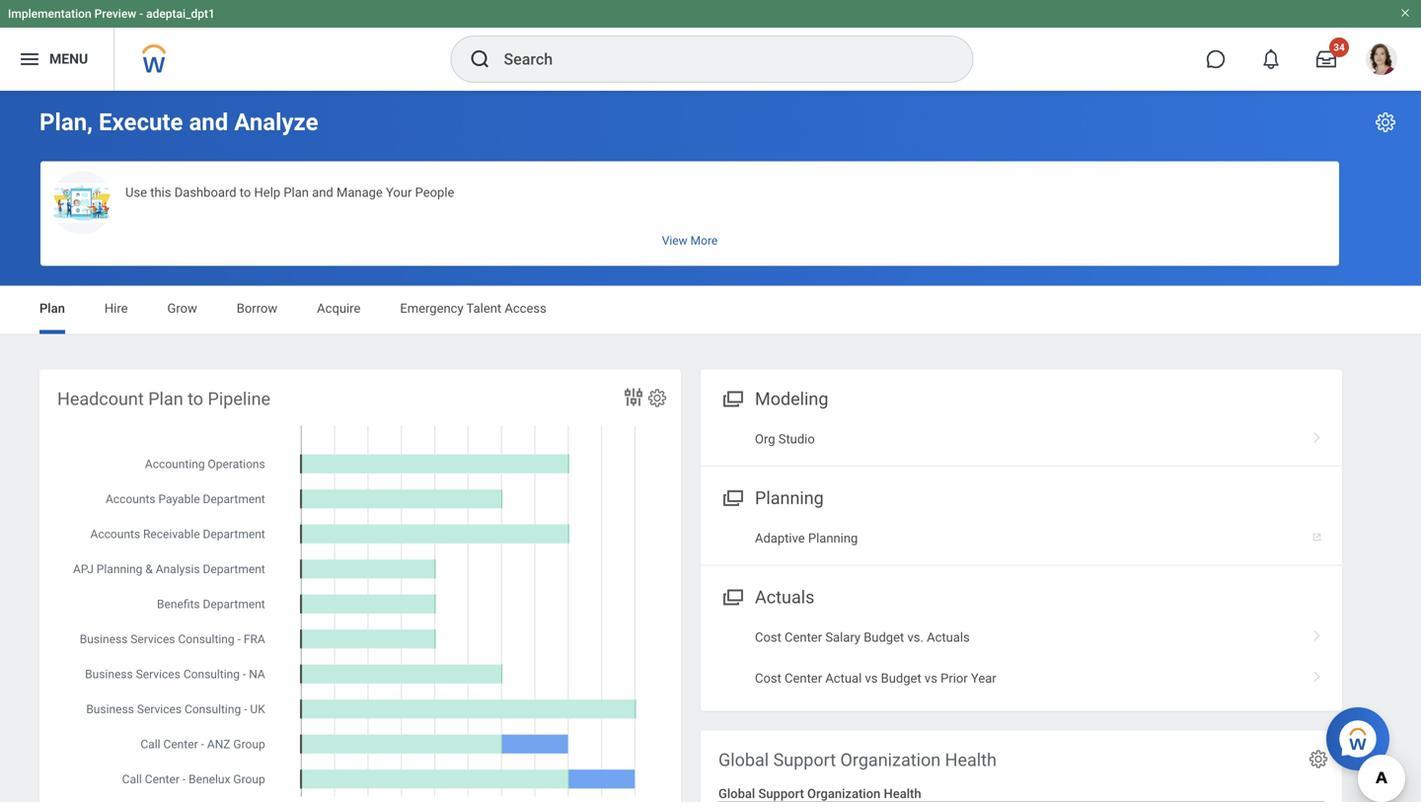 Task type: vqa. For each thing, say whether or not it's contained in the screenshot.
EMERGENCY TALENT ACCESS
yes



Task type: locate. For each thing, give the bounding box(es) containing it.
adaptive
[[755, 531, 805, 546]]

organization
[[840, 750, 941, 771], [807, 787, 881, 802]]

vs
[[865, 671, 878, 686], [925, 671, 938, 686]]

1 vertical spatial to
[[188, 389, 203, 410]]

configure and view chart data image
[[622, 385, 645, 409]]

budget left vs. at the bottom right of the page
[[864, 630, 904, 645]]

1 horizontal spatial vs
[[925, 671, 938, 686]]

budget
[[864, 630, 904, 645], [881, 671, 922, 686]]

1 vertical spatial chevron right image
[[1305, 664, 1330, 684]]

pipeline
[[208, 389, 271, 410]]

menu group image for planning
[[719, 484, 745, 510]]

menu group image
[[719, 583, 745, 610]]

configure global support organization health image
[[1308, 749, 1329, 770]]

1 horizontal spatial plan
[[148, 389, 183, 410]]

1 center from the top
[[785, 630, 822, 645]]

0 horizontal spatial plan
[[39, 301, 65, 316]]

org studio link
[[701, 419, 1342, 460]]

inbox large image
[[1317, 49, 1336, 69]]

people
[[415, 185, 454, 200]]

actuals right menu group icon
[[755, 587, 815, 608]]

planning right adaptive
[[808, 531, 858, 546]]

cost
[[755, 630, 782, 645], [755, 671, 782, 686]]

2 cost from the top
[[755, 671, 782, 686]]

34 button
[[1305, 38, 1349, 81]]

plan right headcount
[[148, 389, 183, 410]]

menu group image
[[719, 384, 745, 411], [719, 484, 745, 510]]

cost center actual vs budget vs prior year
[[755, 671, 997, 686]]

0 vertical spatial center
[[785, 630, 822, 645]]

1 horizontal spatial to
[[240, 185, 251, 200]]

2 global from the top
[[719, 787, 755, 802]]

plan inside button
[[284, 185, 309, 200]]

2 horizontal spatial plan
[[284, 185, 309, 200]]

1 vs from the left
[[865, 671, 878, 686]]

0 vertical spatial to
[[240, 185, 251, 200]]

year
[[971, 671, 997, 686]]

2 menu group image from the top
[[719, 484, 745, 510]]

and inside button
[[312, 185, 333, 200]]

0 vertical spatial health
[[945, 750, 997, 771]]

menu group image for modeling
[[719, 384, 745, 411]]

cost for cost center salary budget vs. actuals
[[755, 630, 782, 645]]

ext link image
[[1311, 524, 1330, 544]]

1 vertical spatial organization
[[807, 787, 881, 802]]

headcount plan to pipeline element
[[39, 370, 681, 802]]

plan right help
[[284, 185, 309, 200]]

1 vertical spatial center
[[785, 671, 822, 686]]

0 horizontal spatial vs
[[865, 671, 878, 686]]

use
[[125, 185, 147, 200]]

use this dashboard to help plan and manage your people button
[[40, 161, 1339, 266]]

list
[[701, 618, 1342, 699]]

1 vertical spatial and
[[312, 185, 333, 200]]

1 vertical spatial plan
[[39, 301, 65, 316]]

-
[[139, 7, 143, 21]]

1 cost from the top
[[755, 630, 782, 645]]

1 vertical spatial health
[[884, 787, 921, 802]]

cost center actual vs budget vs prior year link
[[701, 658, 1342, 699]]

2 chevron right image from the top
[[1305, 664, 1330, 684]]

chevron right image inside org studio link
[[1305, 425, 1330, 445]]

0 vertical spatial chevron right image
[[1305, 425, 1330, 445]]

1 vertical spatial planning
[[808, 531, 858, 546]]

planning
[[755, 488, 824, 509], [808, 531, 858, 546]]

chevron right image
[[1305, 425, 1330, 445], [1305, 664, 1330, 684]]

1 chevron right image from the top
[[1305, 425, 1330, 445]]

and left manage
[[312, 185, 333, 200]]

0 horizontal spatial to
[[188, 389, 203, 410]]

1 vertical spatial cost
[[755, 671, 782, 686]]

plan, execute and analyze
[[39, 108, 318, 136]]

adaptive planning link
[[701, 518, 1342, 559]]

execute
[[99, 108, 183, 136]]

configure headcount plan to pipeline image
[[646, 387, 668, 409]]

global support organization health
[[719, 750, 997, 771], [719, 787, 921, 802]]

to left pipeline at the left of the page
[[188, 389, 203, 410]]

list containing cost center salary budget vs. actuals
[[701, 618, 1342, 699]]

center
[[785, 630, 822, 645], [785, 671, 822, 686]]

0 vertical spatial global support organization health
[[719, 750, 997, 771]]

0 vertical spatial global
[[719, 750, 769, 771]]

and
[[189, 108, 228, 136], [312, 185, 333, 200]]

0 vertical spatial actuals
[[755, 587, 815, 608]]

vs left prior
[[925, 671, 938, 686]]

center for salary
[[785, 630, 822, 645]]

adaptive planning
[[755, 531, 858, 546]]

1 vertical spatial global support organization health
[[719, 787, 921, 802]]

1 vertical spatial menu group image
[[719, 484, 745, 510]]

0 vertical spatial plan
[[284, 185, 309, 200]]

0 vertical spatial organization
[[840, 750, 941, 771]]

actuals
[[755, 587, 815, 608], [927, 630, 970, 645]]

and left analyze
[[189, 108, 228, 136]]

center left the actual
[[785, 671, 822, 686]]

list inside plan, execute and analyze main content
[[701, 618, 1342, 699]]

configure this page image
[[1374, 111, 1398, 134]]

1 vertical spatial actuals
[[927, 630, 970, 645]]

menu banner
[[0, 0, 1421, 91]]

global support organization health element
[[701, 731, 1342, 802]]

budget down vs. at the bottom right of the page
[[881, 671, 922, 686]]

0 vertical spatial menu group image
[[719, 384, 745, 411]]

cost left salary
[[755, 630, 782, 645]]

actuals right vs. at the bottom right of the page
[[927, 630, 970, 645]]

tab list
[[20, 287, 1401, 334]]

chevron right image for org studio
[[1305, 425, 1330, 445]]

support
[[773, 750, 836, 771], [758, 787, 804, 802]]

to
[[240, 185, 251, 200], [188, 389, 203, 410]]

cost left the actual
[[755, 671, 782, 686]]

0 vertical spatial cost
[[755, 630, 782, 645]]

2 center from the top
[[785, 671, 822, 686]]

cost center salary budget vs. actuals
[[755, 630, 970, 645]]

cost inside cost center salary budget vs. actuals link
[[755, 630, 782, 645]]

health
[[945, 750, 997, 771], [884, 787, 921, 802]]

1 global from the top
[[719, 750, 769, 771]]

implementation
[[8, 7, 91, 21]]

1 global support organization health from the top
[[719, 750, 997, 771]]

plan
[[284, 185, 309, 200], [39, 301, 65, 316], [148, 389, 183, 410]]

plan left hire
[[39, 301, 65, 316]]

0 horizontal spatial health
[[884, 787, 921, 802]]

tab list containing plan
[[20, 287, 1401, 334]]

tab list inside plan, execute and analyze main content
[[20, 287, 1401, 334]]

1 horizontal spatial actuals
[[927, 630, 970, 645]]

cost inside cost center actual vs budget vs prior year link
[[755, 671, 782, 686]]

modeling
[[755, 389, 828, 410]]

menu
[[49, 51, 88, 67]]

vs right the actual
[[865, 671, 878, 686]]

1 menu group image from the top
[[719, 384, 745, 411]]

to left help
[[240, 185, 251, 200]]

use this dashboard to help plan and manage your people
[[125, 185, 454, 200]]

chevron right image inside cost center actual vs budget vs prior year link
[[1305, 664, 1330, 684]]

0 vertical spatial budget
[[864, 630, 904, 645]]

emergency
[[400, 301, 463, 316]]

planning up adaptive
[[755, 488, 824, 509]]

1 vertical spatial budget
[[881, 671, 922, 686]]

2 vertical spatial plan
[[148, 389, 183, 410]]

budget inside cost center salary budget vs. actuals link
[[864, 630, 904, 645]]

1 vertical spatial global
[[719, 787, 755, 802]]

0 horizontal spatial and
[[189, 108, 228, 136]]

salary
[[825, 630, 861, 645]]

1 horizontal spatial and
[[312, 185, 333, 200]]

global
[[719, 750, 769, 771], [719, 787, 755, 802]]

to inside use this dashboard to help plan and manage your people button
[[240, 185, 251, 200]]

cost center salary budget vs. actuals link
[[701, 618, 1342, 658]]

center left salary
[[785, 630, 822, 645]]

justify image
[[18, 47, 41, 71]]



Task type: describe. For each thing, give the bounding box(es) containing it.
hire
[[105, 301, 128, 316]]

notifications large image
[[1261, 49, 1281, 69]]

org
[[755, 432, 775, 447]]

implementation preview -   adeptai_dpt1
[[8, 7, 215, 21]]

dashboard
[[174, 185, 236, 200]]

actual
[[825, 671, 862, 686]]

chevron right image
[[1305, 623, 1330, 643]]

cost for cost center actual vs budget vs prior year
[[755, 671, 782, 686]]

menu button
[[0, 28, 114, 91]]

prior
[[941, 671, 968, 686]]

1 horizontal spatial health
[[945, 750, 997, 771]]

2 vs from the left
[[925, 671, 938, 686]]

1 vertical spatial support
[[758, 787, 804, 802]]

plan, execute and analyze main content
[[0, 91, 1421, 802]]

0 vertical spatial and
[[189, 108, 228, 136]]

studio
[[778, 432, 815, 447]]

0 vertical spatial planning
[[755, 488, 824, 509]]

headcount plan to pipeline
[[57, 389, 271, 410]]

help
[[254, 185, 280, 200]]

budget inside cost center actual vs budget vs prior year link
[[881, 671, 922, 686]]

emergency talent access
[[400, 301, 547, 316]]

adeptai_dpt1
[[146, 7, 215, 21]]

grow
[[167, 301, 197, 316]]

your
[[386, 185, 412, 200]]

close environment banner image
[[1400, 7, 1411, 19]]

vs.
[[907, 630, 924, 645]]

borrow
[[237, 301, 278, 316]]

profile logan mcneil image
[[1366, 43, 1398, 79]]

analyze
[[234, 108, 318, 136]]

this
[[150, 185, 171, 200]]

preview
[[94, 7, 136, 21]]

access
[[505, 301, 547, 316]]

center for actual
[[785, 671, 822, 686]]

manage
[[337, 185, 383, 200]]

chevron right image for cost center actual vs budget vs prior year
[[1305, 664, 1330, 684]]

plan,
[[39, 108, 93, 136]]

org studio
[[755, 432, 815, 447]]

0 horizontal spatial actuals
[[755, 587, 815, 608]]

0 vertical spatial support
[[773, 750, 836, 771]]

34
[[1334, 41, 1345, 53]]

to inside headcount plan to pipeline element
[[188, 389, 203, 410]]

acquire
[[317, 301, 361, 316]]

headcount
[[57, 389, 144, 410]]

Search Workday  search field
[[504, 38, 932, 81]]

search image
[[468, 47, 492, 71]]

2 global support organization health from the top
[[719, 787, 921, 802]]

talent
[[466, 301, 502, 316]]



